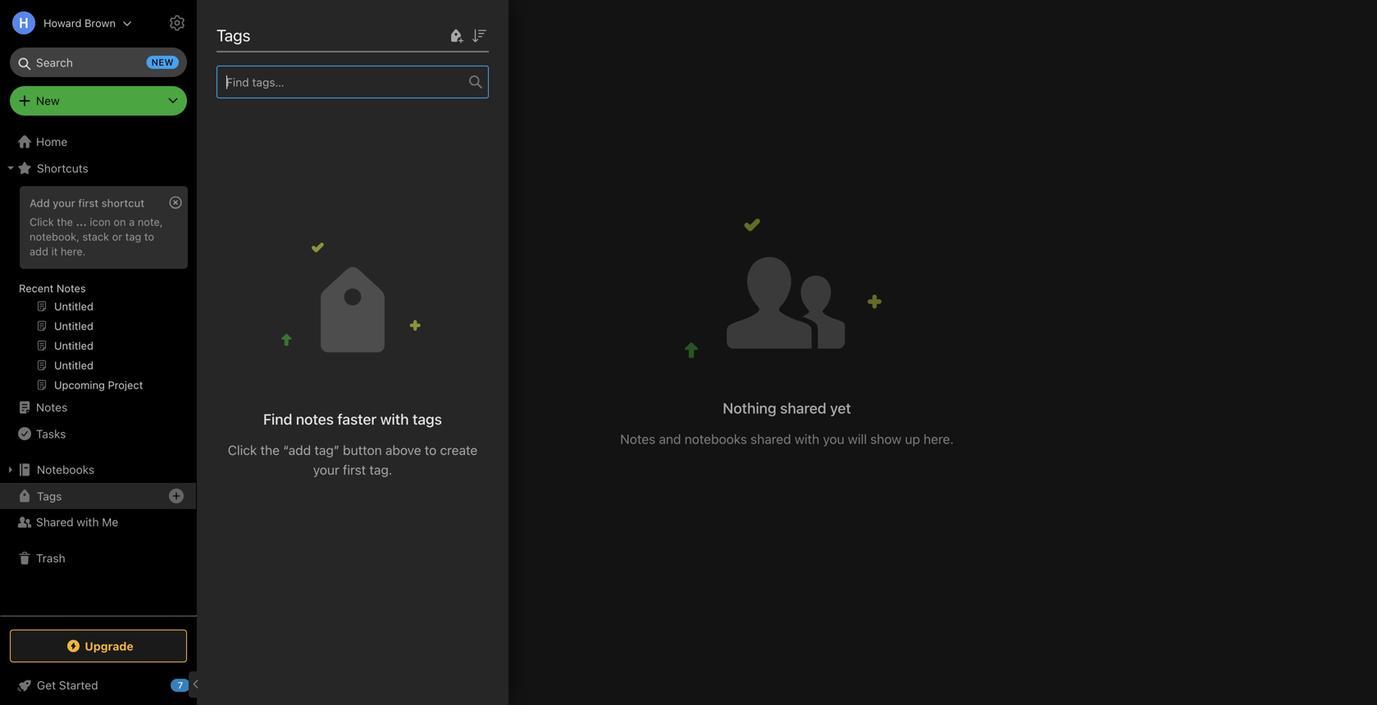 Task type: describe. For each thing, give the bounding box(es) containing it.
shared with me link
[[0, 509, 196, 536]]

new
[[36, 94, 60, 107]]

notebooks link
[[0, 457, 196, 483]]

new
[[151, 57, 174, 68]]

shortcuts button
[[0, 155, 196, 181]]

expand notebooks image
[[4, 463, 17, 477]]

0 vertical spatial shared with me
[[221, 23, 333, 42]]

tags
[[412, 410, 442, 428]]

new search field
[[21, 48, 179, 77]]

home
[[36, 135, 67, 148]]

tags button
[[0, 483, 196, 509]]

button
[[343, 442, 382, 458]]

faster
[[337, 410, 377, 428]]

first inside group
[[78, 197, 99, 209]]

with up find tags… text field
[[276, 23, 307, 42]]

shared with me element
[[197, 0, 1377, 705]]

above
[[385, 442, 421, 458]]

with down tags button
[[77, 515, 99, 529]]

add
[[30, 245, 48, 257]]

notes for notes
[[36, 401, 67, 414]]

brown
[[84, 17, 116, 29]]

home link
[[0, 129, 197, 155]]

icon
[[90, 216, 111, 228]]

add
[[30, 197, 50, 209]]

create
[[440, 442, 478, 458]]

shortcut
[[101, 197, 144, 209]]

get started
[[37, 679, 98, 692]]

recent notes
[[19, 282, 86, 294]]

howard brown
[[43, 17, 116, 29]]

upgrade button
[[10, 630, 187, 663]]

to inside click the "add tag" button above to create your first tag.
[[425, 442, 437, 458]]

shortcuts
[[37, 161, 88, 175]]

click the "add tag" button above to create your first tag.
[[228, 442, 478, 478]]

here. inside icon on a note, notebook, stack or tag to add it here.
[[61, 245, 86, 257]]

up
[[905, 431, 920, 447]]

note,
[[138, 216, 163, 228]]

to inside icon on a note, notebook, stack or tag to add it here.
[[144, 230, 154, 243]]

click to collapse image
[[191, 675, 203, 695]]

notes link
[[0, 395, 196, 421]]

tag"
[[314, 442, 339, 458]]

Search text field
[[21, 48, 176, 77]]

notes for notes and notebooks shared with you will show up here.
[[620, 431, 655, 447]]

or
[[112, 230, 122, 243]]

1 vertical spatial shared
[[751, 431, 791, 447]]

with left you
[[795, 431, 819, 447]]

group containing add your first shortcut
[[0, 181, 196, 401]]

new button
[[10, 86, 187, 116]]

started
[[59, 679, 98, 692]]

Account field
[[0, 7, 132, 39]]

...
[[76, 216, 87, 228]]

0 vertical spatial me
[[310, 23, 333, 42]]

Help and Learning task checklist field
[[0, 673, 197, 699]]

1 horizontal spatial shared
[[221, 23, 273, 42]]

here. inside shared with me element
[[924, 431, 954, 447]]

tasks
[[36, 427, 66, 441]]



Task type: vqa. For each thing, say whether or not it's contained in the screenshot.
the 2023
no



Task type: locate. For each thing, give the bounding box(es) containing it.
shared down "nothing shared yet"
[[751, 431, 791, 447]]

yet
[[830, 399, 851, 417]]

stack
[[82, 230, 109, 243]]

1 horizontal spatial the
[[260, 442, 280, 458]]

0 horizontal spatial me
[[102, 515, 118, 529]]

notes left and
[[620, 431, 655, 447]]

1 vertical spatial shared
[[36, 515, 74, 529]]

0 vertical spatial notes
[[56, 282, 86, 294]]

0 vertical spatial the
[[57, 216, 73, 228]]

1 vertical spatial to
[[425, 442, 437, 458]]

1 horizontal spatial to
[[425, 442, 437, 458]]

0 vertical spatial first
[[78, 197, 99, 209]]

notes and notebooks shared with you will show up here.
[[620, 431, 954, 447]]

0 vertical spatial your
[[53, 197, 75, 209]]

notes inside group
[[56, 282, 86, 294]]

0 horizontal spatial here.
[[61, 245, 86, 257]]

0 horizontal spatial your
[[53, 197, 75, 209]]

your
[[53, 197, 75, 209], [313, 462, 339, 478]]

here. right it
[[61, 245, 86, 257]]

0 horizontal spatial to
[[144, 230, 154, 243]]

0 vertical spatial click
[[30, 216, 54, 228]]

and
[[659, 431, 681, 447]]

0 horizontal spatial shared
[[36, 515, 74, 529]]

0 horizontal spatial shared with me
[[36, 515, 118, 529]]

to
[[144, 230, 154, 243], [425, 442, 437, 458]]

me up find tags… text field
[[310, 23, 333, 42]]

with up above
[[380, 410, 409, 428]]

click inside click the "add tag" button above to create your first tag.
[[228, 442, 257, 458]]

1 horizontal spatial tags
[[217, 25, 250, 45]]

get
[[37, 679, 56, 692]]

tags inside button
[[37, 489, 62, 503]]

the inside click the "add tag" button above to create your first tag.
[[260, 442, 280, 458]]

1 vertical spatial me
[[102, 515, 118, 529]]

0 vertical spatial to
[[144, 230, 154, 243]]

the left "add
[[260, 442, 280, 458]]

0 vertical spatial tags
[[217, 25, 250, 45]]

1 vertical spatial here.
[[924, 431, 954, 447]]

howard
[[43, 17, 82, 29]]

me
[[310, 23, 333, 42], [102, 515, 118, 529]]

notebook,
[[30, 230, 79, 243]]

0 horizontal spatial click
[[30, 216, 54, 228]]

first up ... on the left top of the page
[[78, 197, 99, 209]]

show
[[870, 431, 902, 447]]

upgrade
[[85, 640, 133, 653]]

add your first shortcut
[[30, 197, 144, 209]]

notes right recent
[[56, 282, 86, 294]]

nothing
[[723, 399, 776, 417]]

0 vertical spatial shared
[[221, 23, 273, 42]]

tree
[[0, 129, 197, 615]]

your inside click the "add tag" button above to create your first tag.
[[313, 462, 339, 478]]

first
[[78, 197, 99, 209], [343, 462, 366, 478]]

1 vertical spatial shared with me
[[36, 515, 118, 529]]

click inside group
[[30, 216, 54, 228]]

settings image
[[167, 13, 187, 33]]

click
[[30, 216, 54, 228], [228, 442, 257, 458]]

notebooks
[[37, 463, 94, 477]]

1 horizontal spatial shared with me
[[221, 23, 333, 42]]

click the ...
[[30, 216, 87, 228]]

tasks button
[[0, 421, 196, 447]]

0 horizontal spatial first
[[78, 197, 99, 209]]

find
[[263, 410, 292, 428]]

1 vertical spatial click
[[228, 442, 257, 458]]

sort options image
[[469, 26, 489, 46]]

group
[[0, 181, 196, 401]]

1 horizontal spatial your
[[313, 462, 339, 478]]

your up click the ...
[[53, 197, 75, 209]]

click for click the ...
[[30, 216, 54, 228]]

1 vertical spatial tags
[[37, 489, 62, 503]]

shared up notes and notebooks shared with you will show up here.
[[780, 399, 826, 417]]

shared
[[221, 23, 273, 42], [36, 515, 74, 529]]

1 horizontal spatial me
[[310, 23, 333, 42]]

notes inside shared with me element
[[620, 431, 655, 447]]

shared with me
[[221, 23, 333, 42], [36, 515, 118, 529]]

"add
[[283, 442, 311, 458]]

0 vertical spatial here.
[[61, 245, 86, 257]]

to down note,
[[144, 230, 154, 243]]

1 horizontal spatial first
[[343, 462, 366, 478]]

1 vertical spatial notes
[[36, 401, 67, 414]]

a
[[129, 216, 135, 228]]

tags down the notebooks in the left bottom of the page
[[37, 489, 62, 503]]

2 vertical spatial notes
[[620, 431, 655, 447]]

find notes faster with tags
[[263, 410, 442, 428]]

on
[[114, 216, 126, 228]]

first inside click the "add tag" button above to create your first tag.
[[343, 462, 366, 478]]

trash link
[[0, 545, 196, 572]]

tag
[[125, 230, 141, 243]]

you
[[823, 431, 844, 447]]

notes up tasks
[[36, 401, 67, 414]]

1 vertical spatial your
[[313, 462, 339, 478]]

it
[[51, 245, 58, 257]]

shared right the settings image
[[221, 23, 273, 42]]

shared
[[780, 399, 826, 417], [751, 431, 791, 447]]

click left "add
[[228, 442, 257, 458]]

tags right the settings image
[[217, 25, 250, 45]]

0 horizontal spatial the
[[57, 216, 73, 228]]

notes
[[56, 282, 86, 294], [36, 401, 67, 414], [620, 431, 655, 447]]

your inside group
[[53, 197, 75, 209]]

click for click the "add tag" button above to create your first tag.
[[228, 442, 257, 458]]

the for ...
[[57, 216, 73, 228]]

tree containing home
[[0, 129, 197, 615]]

0 vertical spatial shared
[[780, 399, 826, 417]]

tags
[[217, 25, 250, 45], [37, 489, 62, 503]]

1 horizontal spatial click
[[228, 442, 257, 458]]

shared up trash
[[36, 515, 74, 529]]

to right above
[[425, 442, 437, 458]]

create new tag image
[[446, 26, 466, 46]]

first down button
[[343, 462, 366, 478]]

with
[[276, 23, 307, 42], [380, 410, 409, 428], [795, 431, 819, 447], [77, 515, 99, 529]]

0 horizontal spatial tags
[[37, 489, 62, 503]]

will
[[848, 431, 867, 447]]

the
[[57, 216, 73, 228], [260, 442, 280, 458]]

recent
[[19, 282, 54, 294]]

7
[[178, 680, 183, 691]]

icon on a note, notebook, stack or tag to add it here.
[[30, 216, 163, 257]]

the left ... on the left top of the page
[[57, 216, 73, 228]]

notes
[[296, 410, 334, 428]]

tag.
[[369, 462, 392, 478]]

nothing shared yet
[[723, 399, 851, 417]]

the for "add
[[260, 442, 280, 458]]

here.
[[61, 245, 86, 257], [924, 431, 954, 447]]

here. right up
[[924, 431, 954, 447]]

your down tag"
[[313, 462, 339, 478]]

1 vertical spatial the
[[260, 442, 280, 458]]

1 horizontal spatial here.
[[924, 431, 954, 447]]

1 vertical spatial first
[[343, 462, 366, 478]]

Find tags… text field
[[217, 71, 469, 93]]

trash
[[36, 552, 65, 565]]

Sort field
[[469, 25, 489, 46]]

click down add
[[30, 216, 54, 228]]

me down tags button
[[102, 515, 118, 529]]

notebooks
[[685, 431, 747, 447]]



